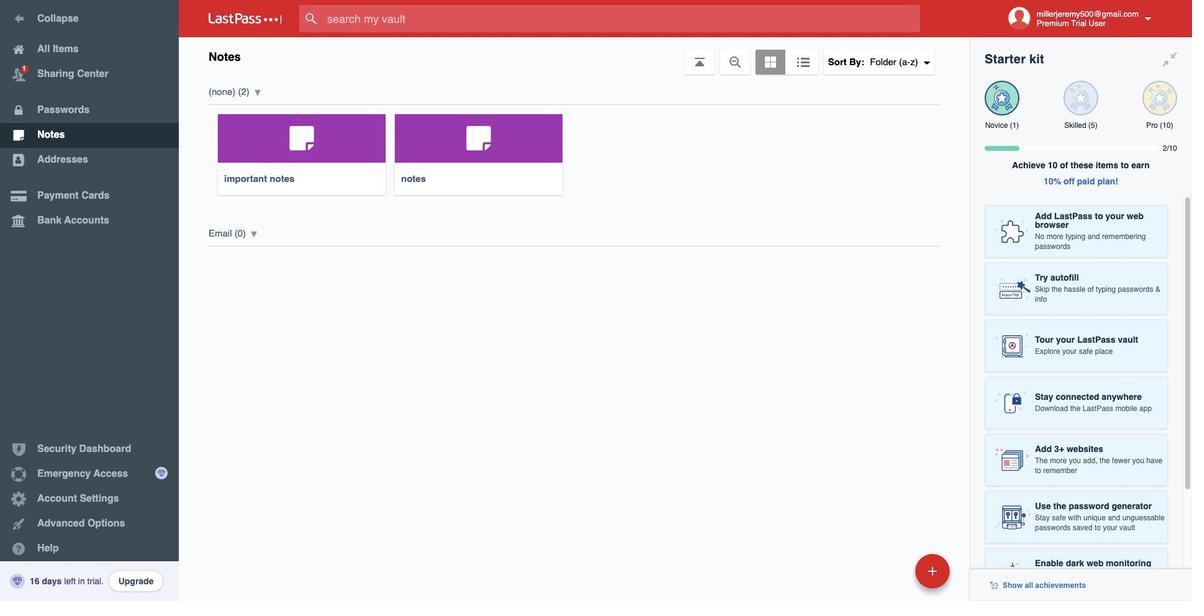 Task type: describe. For each thing, give the bounding box(es) containing it.
vault options navigation
[[179, 37, 970, 75]]

new item navigation
[[830, 550, 958, 601]]



Task type: locate. For each thing, give the bounding box(es) containing it.
main navigation navigation
[[0, 0, 179, 601]]

Search search field
[[299, 5, 945, 32]]

lastpass image
[[209, 13, 282, 24]]

search my vault text field
[[299, 5, 945, 32]]

new item element
[[830, 553, 955, 589]]



Task type: vqa. For each thing, say whether or not it's contained in the screenshot.
New Item icon
no



